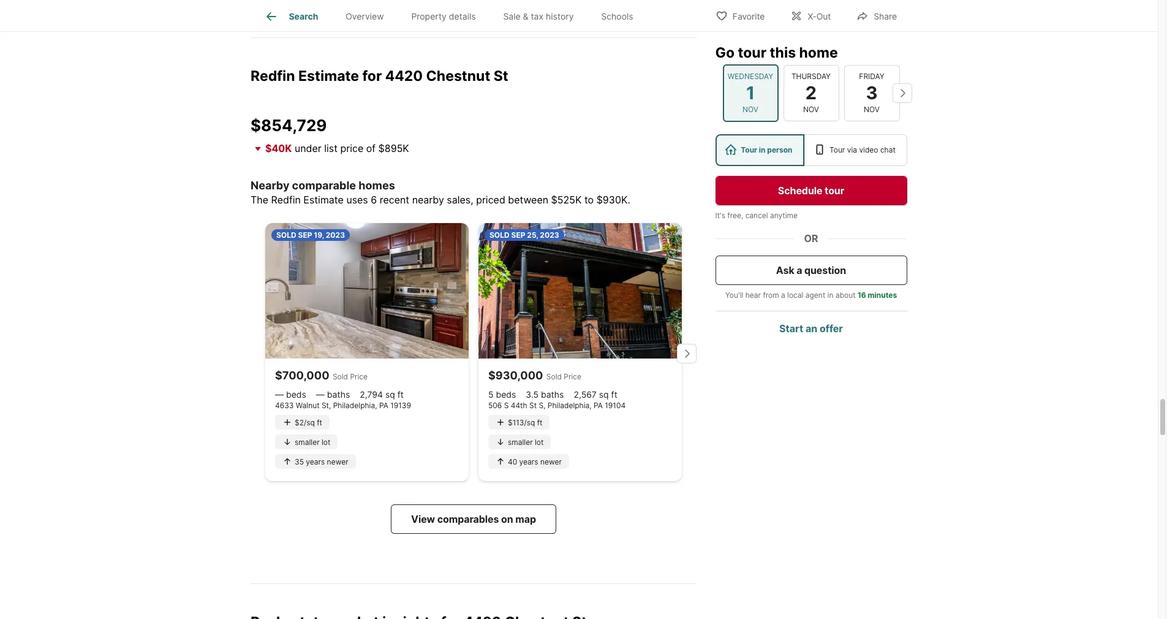 Task type: locate. For each thing, give the bounding box(es) containing it.
lot up 40 years newer
[[535, 438, 544, 447]]

None button
[[723, 64, 779, 122], [784, 65, 840, 121], [845, 65, 901, 121], [723, 64, 779, 122], [784, 65, 840, 121], [845, 65, 901, 121]]

between
[[508, 194, 549, 206]]

0 horizontal spatial pa
[[379, 401, 389, 410]]

sq up 19104
[[599, 389, 609, 400]]

price for $700,000
[[350, 372, 368, 381]]

price up 2,794
[[350, 372, 368, 381]]

beds up walnut
[[286, 389, 306, 400]]

1 years from the left
[[306, 457, 325, 466]]

2
[[806, 82, 818, 103]]

1 vertical spatial a
[[782, 291, 786, 300]]

newer right the 35
[[327, 457, 349, 466]]

walnut
[[296, 401, 320, 410]]

1 horizontal spatial philadelphia,
[[548, 401, 592, 410]]

1 horizontal spatial —
[[316, 389, 325, 400]]

sep for $930,000
[[512, 230, 526, 240]]

1 vertical spatial st
[[530, 401, 537, 410]]

0 horizontal spatial baths
[[327, 389, 350, 400]]

in right agent
[[828, 291, 834, 300]]

years right the 35
[[306, 457, 325, 466]]

— up 4633
[[275, 389, 284, 400]]

2 tour from the left
[[830, 145, 846, 154]]

sold up — baths
[[333, 372, 348, 381]]

photo of 4633 walnut st, philadelphia, pa 19139 image
[[265, 223, 469, 359]]

1 tour from the left
[[742, 145, 758, 154]]

1 vertical spatial estimate
[[304, 194, 344, 206]]

comparables
[[437, 513, 499, 526]]

1 horizontal spatial sold
[[490, 230, 510, 240]]

1 vertical spatial next image
[[677, 344, 697, 363]]

2 philadelphia, from the left
[[548, 401, 592, 410]]

0 horizontal spatial 2023
[[326, 230, 345, 240]]

0 horizontal spatial sold
[[333, 372, 348, 381]]

1 horizontal spatial in
[[828, 291, 834, 300]]

1 horizontal spatial smaller lot
[[508, 438, 544, 447]]

1 vertical spatial redfin
[[271, 194, 301, 206]]

beds for 5 beds
[[496, 389, 516, 400]]

$930,000 sold price
[[489, 369, 582, 382]]

homes
[[359, 179, 395, 192]]

pa down "2,794 sq ft"
[[379, 401, 389, 410]]

sold inside $700,000 sold price
[[333, 372, 348, 381]]

ft right $2/sq
[[317, 418, 322, 427]]

sold left 25,
[[490, 230, 510, 240]]

of
[[366, 142, 376, 154]]

2023 right 19,
[[326, 230, 345, 240]]

2 sep from the left
[[512, 230, 526, 240]]

favorite button
[[705, 3, 776, 28]]

1 2023 from the left
[[326, 230, 345, 240]]

minutes
[[869, 291, 898, 300]]

2 newer from the left
[[541, 457, 562, 466]]

sold inside '$930,000 sold price'
[[547, 372, 562, 381]]

0 horizontal spatial lot
[[322, 438, 331, 447]]

price inside $700,000 sold price
[[350, 372, 368, 381]]

smaller lot down $2/sq ft
[[295, 438, 331, 447]]

$700,000
[[275, 369, 330, 382]]

tour for go
[[739, 44, 767, 61]]

0 horizontal spatial price
[[350, 372, 368, 381]]

go tour this home
[[716, 44, 839, 61]]

25,
[[527, 230, 539, 240]]

sq for $700,000
[[386, 389, 395, 400]]

0 horizontal spatial years
[[306, 457, 325, 466]]

2 sq from the left
[[599, 389, 609, 400]]

baths up '4633 walnut st, philadelphia, pa 19139'
[[327, 389, 350, 400]]

go
[[716, 44, 735, 61]]

start an offer link
[[780, 322, 844, 335]]

tour left person
[[742, 145, 758, 154]]

nov inside "friday 3 nov"
[[865, 105, 881, 114]]

$854,729
[[251, 116, 327, 135]]

1 horizontal spatial sq
[[599, 389, 609, 400]]

smaller lot down $113/sq ft
[[508, 438, 544, 447]]

smaller for $700,000
[[295, 438, 320, 447]]

— up st,
[[316, 389, 325, 400]]

2 2023 from the left
[[540, 230, 559, 240]]

1 baths from the left
[[327, 389, 350, 400]]

tour right schedule at the top of the page
[[825, 185, 845, 197]]

1 sold from the left
[[276, 230, 297, 240]]

— for — baths
[[316, 389, 325, 400]]

x-out
[[808, 11, 831, 21]]

sold for $700,000
[[333, 372, 348, 381]]

0 vertical spatial redfin
[[251, 68, 295, 85]]

nov inside "wednesday 1 nov"
[[743, 105, 759, 114]]

1 horizontal spatial sep
[[512, 230, 526, 240]]

0 horizontal spatial sold
[[276, 230, 297, 240]]

sold
[[276, 230, 297, 240], [490, 230, 510, 240]]

2 beds from the left
[[496, 389, 516, 400]]

years
[[306, 457, 325, 466], [520, 457, 539, 466]]

506
[[489, 401, 502, 410]]

smaller down $2/sq ft
[[295, 438, 320, 447]]

0 horizontal spatial smaller
[[295, 438, 320, 447]]

ask a question button
[[716, 256, 908, 285]]

1 lot from the left
[[322, 438, 331, 447]]

tour for tour via video chat
[[830, 145, 846, 154]]

1 horizontal spatial baths
[[541, 389, 564, 400]]

newer right the 40
[[541, 457, 562, 466]]

2 sold from the left
[[547, 372, 562, 381]]

1 beds from the left
[[286, 389, 306, 400]]

2 horizontal spatial nov
[[865, 105, 881, 114]]

nov down 2
[[804, 105, 820, 114]]

1 philadelphia, from the left
[[333, 401, 377, 410]]

0 horizontal spatial newer
[[327, 457, 349, 466]]

40 years newer
[[508, 457, 562, 466]]

2 years from the left
[[520, 457, 539, 466]]

2023 right 25,
[[540, 230, 559, 240]]

lot
[[322, 438, 331, 447], [535, 438, 544, 447]]

35 years newer
[[295, 457, 349, 466]]

0 vertical spatial next image
[[893, 83, 913, 103]]

list box
[[716, 134, 908, 166]]

redfin up the $854,729
[[251, 68, 295, 85]]

sold sep 19, 2023
[[276, 230, 345, 240]]

sep for $700,000
[[298, 230, 312, 240]]

view comparables on map button
[[391, 505, 557, 534]]

ask a question
[[777, 264, 847, 276]]

uses
[[347, 194, 368, 206]]

price inside '$930,000 sold price'
[[564, 372, 582, 381]]

years right the 40
[[520, 457, 539, 466]]

1 horizontal spatial tour
[[825, 185, 845, 197]]

0 horizontal spatial tour
[[742, 145, 758, 154]]

pa down 2,567 sq ft
[[594, 401, 603, 410]]

19139
[[391, 401, 411, 410]]

details
[[449, 11, 476, 22]]

2 lot from the left
[[535, 438, 544, 447]]

video
[[860, 145, 879, 154]]

sale & tax history tab
[[490, 2, 588, 31]]

2 smaller from the left
[[508, 438, 533, 447]]

property details
[[412, 11, 476, 22]]

2 nov from the left
[[804, 105, 820, 114]]

sold left 19,
[[276, 230, 297, 240]]

sold up 3.5 baths
[[547, 372, 562, 381]]

1 horizontal spatial next image
[[893, 83, 913, 103]]

smaller lot
[[295, 438, 331, 447], [508, 438, 544, 447]]

1 horizontal spatial lot
[[535, 438, 544, 447]]

in
[[760, 145, 766, 154], [828, 291, 834, 300]]

2 baths from the left
[[541, 389, 564, 400]]

photo of 506 s 44th st s, philadelphia, pa 19104 image
[[479, 223, 682, 359]]

sales,
[[447, 194, 474, 206]]

philadelphia, down 2,567
[[548, 401, 592, 410]]

smaller down $113/sq
[[508, 438, 533, 447]]

1 horizontal spatial years
[[520, 457, 539, 466]]

0 vertical spatial a
[[797, 264, 803, 276]]

s,
[[539, 401, 546, 410]]

1 sep from the left
[[298, 230, 312, 240]]

favorite
[[733, 11, 765, 21]]

0 horizontal spatial philadelphia,
[[333, 401, 377, 410]]

tour inside option
[[830, 145, 846, 154]]

1 vertical spatial in
[[828, 291, 834, 300]]

1 horizontal spatial nov
[[804, 105, 820, 114]]

tour up wednesday
[[739, 44, 767, 61]]

estimate
[[299, 68, 359, 85], [304, 194, 344, 206]]

in left person
[[760, 145, 766, 154]]

price up 2,567
[[564, 372, 582, 381]]

1 horizontal spatial beds
[[496, 389, 516, 400]]

6
[[371, 194, 377, 206]]

from
[[764, 291, 780, 300]]

nov for 2
[[804, 105, 820, 114]]

1 nov from the left
[[743, 105, 759, 114]]

tour inside option
[[742, 145, 758, 154]]

2023 for $700,000
[[326, 230, 345, 240]]

0 horizontal spatial —
[[275, 389, 284, 400]]

0 horizontal spatial nov
[[743, 105, 759, 114]]

1 sold from the left
[[333, 372, 348, 381]]

nov
[[743, 105, 759, 114], [804, 105, 820, 114], [865, 105, 881, 114]]

sq
[[386, 389, 395, 400], [599, 389, 609, 400]]

property
[[412, 11, 447, 22]]

lot up "35 years newer"
[[322, 438, 331, 447]]

tour in person
[[742, 145, 793, 154]]

1 horizontal spatial smaller
[[508, 438, 533, 447]]

friday
[[860, 72, 885, 81]]

sep left 25,
[[512, 230, 526, 240]]

overview
[[346, 11, 384, 22]]

beds up "s"
[[496, 389, 516, 400]]

1 horizontal spatial a
[[797, 264, 803, 276]]

0 horizontal spatial next image
[[677, 344, 697, 363]]

nov down 1
[[743, 105, 759, 114]]

0 horizontal spatial tour
[[739, 44, 767, 61]]

1 smaller from the left
[[295, 438, 320, 447]]

2 price from the left
[[564, 372, 582, 381]]

beds
[[286, 389, 306, 400], [496, 389, 516, 400]]

tab list containing search
[[251, 0, 657, 31]]

1 — from the left
[[275, 389, 284, 400]]

44th
[[511, 401, 528, 410]]

redfin down nearby
[[271, 194, 301, 206]]

0 horizontal spatial a
[[782, 291, 786, 300]]

tour left via
[[830, 145, 846, 154]]

st left s,
[[530, 401, 537, 410]]

nov down 3
[[865, 105, 881, 114]]

0 horizontal spatial in
[[760, 145, 766, 154]]

0 horizontal spatial smaller lot
[[295, 438, 331, 447]]

4633
[[275, 401, 294, 410]]

0 vertical spatial tour
[[739, 44, 767, 61]]

1 horizontal spatial sold
[[547, 372, 562, 381]]

1 horizontal spatial pa
[[594, 401, 603, 410]]

baths
[[327, 389, 350, 400], [541, 389, 564, 400]]

1 sq from the left
[[386, 389, 395, 400]]

years for $700,000
[[306, 457, 325, 466]]

tour
[[742, 145, 758, 154], [830, 145, 846, 154]]

1 horizontal spatial newer
[[541, 457, 562, 466]]

tour inside button
[[825, 185, 845, 197]]

st,
[[322, 401, 331, 410]]

0 vertical spatial st
[[494, 68, 509, 85]]

map
[[516, 513, 536, 526]]

a
[[797, 264, 803, 276], [782, 291, 786, 300]]

sep
[[298, 230, 312, 240], [512, 230, 526, 240]]

smaller for $930,000
[[508, 438, 533, 447]]

sq for $930,000
[[599, 389, 609, 400]]

nov for 1
[[743, 105, 759, 114]]

0 horizontal spatial sq
[[386, 389, 395, 400]]

a right ask
[[797, 264, 803, 276]]

schools
[[602, 11, 634, 22]]

0 horizontal spatial sep
[[298, 230, 312, 240]]

0 horizontal spatial beds
[[286, 389, 306, 400]]

—
[[275, 389, 284, 400], [316, 389, 325, 400]]

estimate left for
[[299, 68, 359, 85]]

philadelphia, down 2,794
[[333, 401, 377, 410]]

2 sold from the left
[[490, 230, 510, 240]]

3.5
[[526, 389, 539, 400]]

baths for 3.5 baths
[[541, 389, 564, 400]]

redfin estimate for 4420 chestnut st
[[251, 68, 509, 85]]

in inside option
[[760, 145, 766, 154]]

tab list
[[251, 0, 657, 31]]

1 horizontal spatial tour
[[830, 145, 846, 154]]

1 pa from the left
[[379, 401, 389, 410]]

a right from
[[782, 291, 786, 300]]

friday 3 nov
[[860, 72, 885, 114]]

out
[[817, 11, 831, 21]]

1 smaller lot from the left
[[295, 438, 331, 447]]

2 smaller lot from the left
[[508, 438, 544, 447]]

3 nov from the left
[[865, 105, 881, 114]]

0 vertical spatial in
[[760, 145, 766, 154]]

1 horizontal spatial 2023
[[540, 230, 559, 240]]

nearby
[[412, 194, 444, 206]]

wednesday 1 nov
[[728, 72, 774, 114]]

st right chestnut
[[494, 68, 509, 85]]

overview tab
[[332, 2, 398, 31]]

price
[[350, 372, 368, 381], [564, 372, 582, 381]]

nov inside the thursday 2 nov
[[804, 105, 820, 114]]

1 vertical spatial tour
[[825, 185, 845, 197]]

35
[[295, 457, 304, 466]]

newer for $700,000
[[327, 457, 349, 466]]

s
[[504, 401, 509, 410]]

smaller lot for $930,000
[[508, 438, 544, 447]]

1 horizontal spatial price
[[564, 372, 582, 381]]

2 — from the left
[[316, 389, 325, 400]]

sq up 19139
[[386, 389, 395, 400]]

1 price from the left
[[350, 372, 368, 381]]

tour for tour in person
[[742, 145, 758, 154]]

— beds
[[275, 389, 306, 400]]

baths up 506 s 44th st s, philadelphia, pa 19104
[[541, 389, 564, 400]]

comparable
[[292, 179, 356, 192]]

next image
[[893, 83, 913, 103], [677, 344, 697, 363]]

1 newer from the left
[[327, 457, 349, 466]]

sep left 19,
[[298, 230, 312, 240]]

estimate down "comparable"
[[304, 194, 344, 206]]

— for — beds
[[275, 389, 284, 400]]



Task type: describe. For each thing, give the bounding box(es) containing it.
thursday
[[792, 72, 832, 81]]

list box containing tour in person
[[716, 134, 908, 166]]

property details tab
[[398, 2, 490, 31]]

0 horizontal spatial st
[[494, 68, 509, 85]]

offer
[[820, 322, 844, 335]]

it's free, cancel anytime
[[716, 211, 798, 220]]

$525k
[[551, 194, 582, 206]]

$113/sq ft
[[508, 418, 543, 427]]

— baths
[[316, 389, 350, 400]]

tour in person option
[[716, 134, 805, 166]]

you'll hear from a local agent in about 16 minutes
[[726, 291, 898, 300]]

$2/sq
[[295, 418, 315, 427]]

$40k
[[265, 142, 292, 154]]

sold for $700,000
[[276, 230, 297, 240]]

question
[[805, 264, 847, 276]]

thursday 2 nov
[[792, 72, 832, 114]]

price for $930,000
[[564, 372, 582, 381]]

tour for schedule
[[825, 185, 845, 197]]

search link
[[264, 9, 318, 24]]

sale & tax history
[[504, 11, 574, 22]]

local
[[788, 291, 804, 300]]

&
[[523, 11, 529, 22]]

2 pa from the left
[[594, 401, 603, 410]]

schools tab
[[588, 2, 647, 31]]

2,567 sq ft
[[574, 389, 618, 400]]

nearby comparable homes the redfin estimate uses 6 recent nearby sales, priced between $525k to $930k.
[[251, 179, 631, 206]]

lot for $930,000
[[535, 438, 544, 447]]

home
[[800, 44, 839, 61]]

$930,000
[[489, 369, 543, 382]]

via
[[848, 145, 858, 154]]

4420
[[385, 68, 423, 85]]

under
[[295, 142, 322, 154]]

506 s 44th st s, philadelphia, pa 19104
[[489, 401, 626, 410]]

or
[[805, 232, 819, 245]]

$930k.
[[597, 194, 631, 206]]

5 beds
[[489, 389, 516, 400]]

wednesday
[[728, 72, 774, 81]]

ft up 19139
[[398, 389, 404, 400]]

view
[[411, 513, 435, 526]]

search
[[289, 11, 318, 22]]

tour via video chat
[[830, 145, 896, 154]]

sale
[[504, 11, 521, 22]]

cancel
[[746, 211, 769, 220]]

baths for — baths
[[327, 389, 350, 400]]

2,567
[[574, 389, 597, 400]]

share
[[874, 11, 897, 21]]

view comparables on map
[[411, 513, 536, 526]]

tax
[[531, 11, 544, 22]]

estimate inside nearby comparable homes the redfin estimate uses 6 recent nearby sales, priced between $525k to $930k.
[[304, 194, 344, 206]]

tour via video chat option
[[805, 134, 908, 166]]

$2/sq ft
[[295, 418, 322, 427]]

3
[[867, 82, 878, 103]]

2,794
[[360, 389, 383, 400]]

5
[[489, 389, 494, 400]]

person
[[768, 145, 793, 154]]

19104
[[605, 401, 626, 410]]

x-
[[808, 11, 817, 21]]

for
[[363, 68, 382, 85]]

nearby
[[251, 179, 290, 192]]

sold for $930,000
[[547, 372, 562, 381]]

1
[[747, 82, 756, 103]]

ft down s,
[[537, 418, 543, 427]]

on
[[501, 513, 513, 526]]

the
[[251, 194, 269, 206]]

years for $930,000
[[520, 457, 539, 466]]

under list price of $895k
[[292, 142, 409, 154]]

schedule
[[779, 185, 823, 197]]

16
[[858, 291, 867, 300]]

free,
[[728, 211, 744, 220]]

19,
[[314, 230, 324, 240]]

hear
[[746, 291, 762, 300]]

2023 for $930,000
[[540, 230, 559, 240]]

40
[[508, 457, 518, 466]]

4633 walnut st, philadelphia, pa 19139
[[275, 401, 411, 410]]

redfin inside nearby comparable homes the redfin estimate uses 6 recent nearby sales, priced between $525k to $930k.
[[271, 194, 301, 206]]

$700,000 sold price
[[275, 369, 368, 382]]

newer for $930,000
[[541, 457, 562, 466]]

priced
[[476, 194, 506, 206]]

1 horizontal spatial st
[[530, 401, 537, 410]]

schedule tour button
[[716, 176, 908, 205]]

you'll
[[726, 291, 744, 300]]

0 vertical spatial estimate
[[299, 68, 359, 85]]

an
[[806, 322, 818, 335]]

start
[[780, 322, 804, 335]]

smaller lot for $700,000
[[295, 438, 331, 447]]

schedule tour
[[779, 185, 845, 197]]

sold sep 25, 2023
[[490, 230, 559, 240]]

start an offer
[[780, 322, 844, 335]]

to
[[585, 194, 594, 206]]

sold for $930,000
[[490, 230, 510, 240]]

ask
[[777, 264, 795, 276]]

this
[[770, 44, 797, 61]]

lot for $700,000
[[322, 438, 331, 447]]

2,794 sq ft
[[360, 389, 404, 400]]

ft up 19104
[[612, 389, 618, 400]]

$113/sq
[[508, 418, 535, 427]]

anytime
[[771, 211, 798, 220]]

chestnut
[[426, 68, 491, 85]]

a inside button
[[797, 264, 803, 276]]

nov for 3
[[865, 105, 881, 114]]

beds for — beds
[[286, 389, 306, 400]]



Task type: vqa. For each thing, say whether or not it's contained in the screenshot.
— beds
yes



